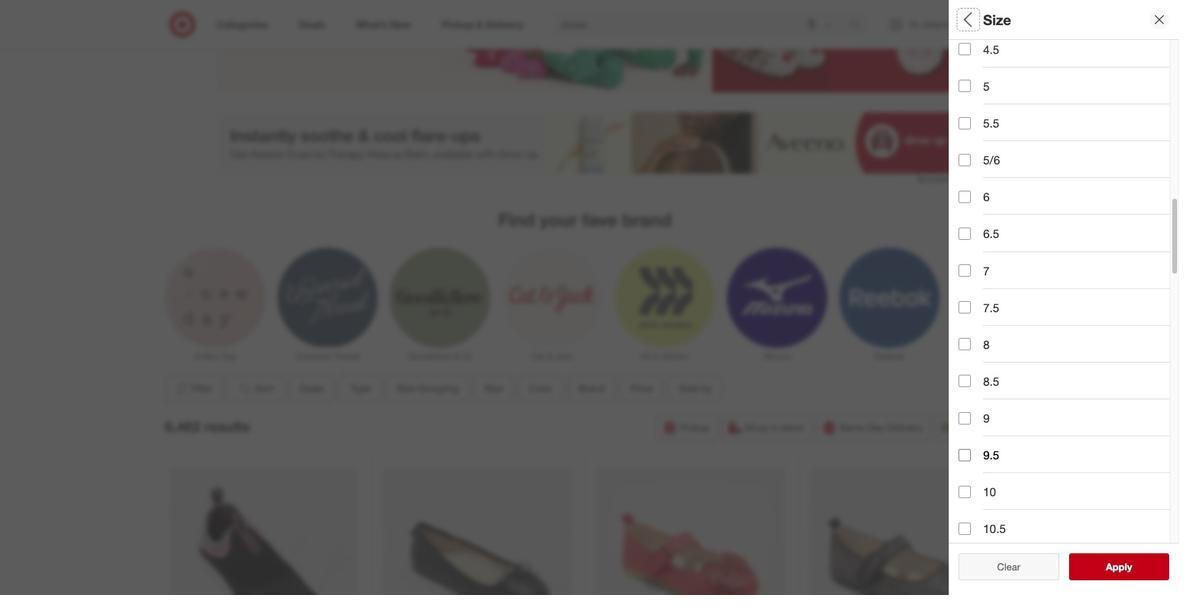 Task type: describe. For each thing, give the bounding box(es) containing it.
asics link
[[951, 248, 1052, 363]]

of
[[1045, 438, 1055, 452]]

goodfellow & co
[[407, 352, 472, 362]]

reebok link
[[839, 248, 939, 363]]

size grouping inside all filters dialog
[[959, 139, 1036, 153]]

new
[[202, 352, 219, 362]]

clear for clear
[[997, 561, 1020, 574]]

1 horizontal spatial size grouping button
[[959, 126, 1179, 169]]

filter
[[191, 383, 213, 395]]

2
[[994, 13, 997, 20]]

apply
[[1106, 561, 1132, 574]]

1 vertical spatial brand
[[578, 383, 605, 395]]

0 horizontal spatial color
[[529, 383, 552, 395]]

see
[[1093, 561, 1111, 574]]

stock
[[1058, 438, 1086, 452]]

0 horizontal spatial day
[[221, 352, 236, 362]]

filter button
[[165, 375, 222, 402]]

1 vertical spatial size button
[[474, 375, 513, 402]]

8 checkbox
[[959, 339, 971, 351]]

a new day
[[194, 352, 236, 362]]

10.5 checkbox
[[959, 523, 971, 535]]

brand
[[622, 209, 671, 231]]

type inside all filters dialog
[[959, 96, 985, 110]]

store
[[781, 422, 804, 434]]

5/6
[[983, 153, 1000, 167]]

clear all button
[[959, 554, 1059, 581]]

mizuno
[[763, 352, 791, 362]]

a new day link
[[165, 248, 265, 363]]

shop in store button
[[722, 415, 812, 442]]

0 horizontal spatial size grouping
[[396, 383, 458, 395]]

& for cat
[[547, 352, 553, 362]]

7 checkbox
[[959, 265, 971, 277]]

price inside all filters dialog
[[959, 310, 987, 325]]

advertisement region
[[216, 112, 953, 174]]

all for all filters
[[959, 11, 976, 28]]

5 checkbox
[[959, 80, 971, 92]]

cat & jack
[[531, 352, 573, 362]]

fave
[[582, 209, 617, 231]]

sold inside all filters dialog
[[959, 353, 983, 368]]

size inside 'dialog'
[[983, 11, 1011, 28]]

universal
[[295, 352, 330, 362]]

1 vertical spatial sold
[[679, 383, 699, 395]]

0 horizontal spatial color button
[[518, 375, 563, 402]]

in
[[652, 352, 659, 362]]

jack
[[555, 352, 573, 362]]

9.5
[[983, 448, 999, 463]]

co
[[461, 352, 472, 362]]

6.5
[[983, 227, 999, 241]]

all filters
[[959, 11, 1018, 28]]

asics
[[992, 352, 1011, 362]]

fpo/apo button
[[959, 384, 1179, 427]]

all.
[[413, 5, 427, 19]]

10.5
[[983, 522, 1006, 536]]

find
[[498, 209, 535, 231]]

4.5
[[983, 42, 999, 56]]

7.5
[[983, 301, 999, 315]]

size dialog
[[949, 0, 1179, 596]]

9
[[983, 411, 990, 426]]

results for 6,462 results
[[204, 418, 250, 435]]

universal thread link
[[277, 248, 377, 363]]

6 checkbox
[[959, 191, 971, 203]]

holiday
[[311, 5, 348, 19]]

0 horizontal spatial sold by button
[[668, 375, 722, 402]]

10
[[983, 485, 996, 499]]

same day delivery
[[839, 422, 922, 434]]

clear all
[[991, 561, 1027, 574]]

What can we help you find? suggestions appear below search field
[[554, 11, 853, 38]]

all in motion image
[[614, 248, 714, 348]]

search
[[844, 19, 873, 32]]

grouping inside all filters dialog
[[985, 139, 1036, 153]]

5/6 checkbox
[[959, 154, 971, 166]]

shop
[[745, 422, 768, 434]]

a
[[194, 352, 199, 362]]

1 horizontal spatial deals button
[[959, 40, 1179, 83]]

sponsored
[[917, 174, 953, 183]]

fpo/apo
[[959, 396, 1012, 411]]

1 horizontal spatial price button
[[959, 298, 1179, 341]]

goodfellow & co link
[[390, 248, 490, 363]]

include out of stock
[[983, 438, 1086, 452]]

mizuno image
[[727, 248, 827, 348]]

Include out of stock checkbox
[[959, 439, 971, 451]]

with
[[244, 5, 266, 19]]

8.5
[[983, 375, 999, 389]]

0 horizontal spatial sold by
[[679, 383, 712, 395]]

results for see results
[[1113, 561, 1145, 574]]

1 vertical spatial deals button
[[289, 375, 334, 402]]

goodfellow & co image
[[390, 248, 490, 348]]

see results
[[1093, 561, 1145, 574]]

1 horizontal spatial size button
[[959, 169, 1179, 212]]

1 horizontal spatial brand button
[[959, 255, 1179, 298]]

asics image
[[951, 248, 1052, 348]]

thread
[[333, 352, 360, 362]]

in
[[771, 422, 779, 434]]

8
[[983, 338, 990, 352]]

same day delivery button
[[816, 415, 930, 442]]

7.5 checkbox
[[959, 302, 971, 314]]

reebok image
[[839, 248, 939, 348]]

sort button
[[227, 375, 284, 402]]



Task type: locate. For each thing, give the bounding box(es) containing it.
clear down the 10.5 at the right bottom of the page
[[997, 561, 1020, 574]]

0 vertical spatial grouping
[[985, 139, 1036, 153]]

0 vertical spatial type
[[959, 96, 985, 110]]

1 vertical spatial brand button
[[568, 375, 615, 402]]

brand inside all filters dialog
[[959, 268, 992, 282]]

brand button
[[959, 255, 1179, 298], [568, 375, 615, 402]]

0 horizontal spatial brand
[[578, 383, 605, 395]]

girls' diana slip-on ballet flats - cat & jack™ image
[[383, 468, 572, 596], [383, 468, 572, 596]]

1 vertical spatial grouping
[[418, 383, 458, 395]]

sold by inside all filters dialog
[[959, 353, 1000, 368]]

0 vertical spatial day
[[221, 352, 236, 362]]

all
[[1017, 561, 1027, 574]]

all in motion link
[[614, 248, 714, 363]]

1 horizontal spatial results
[[1113, 561, 1145, 574]]

all left in
[[640, 352, 650, 362]]

&
[[453, 352, 459, 362], [547, 352, 553, 362]]

9.5 checkbox
[[959, 449, 971, 462]]

goodfellow
[[407, 352, 451, 362]]

clear left all
[[991, 561, 1014, 574]]

9 checkbox
[[959, 412, 971, 425]]

0 horizontal spatial &
[[453, 352, 459, 362]]

price down in
[[630, 383, 653, 395]]

day right new
[[221, 352, 236, 362]]

a new day image
[[165, 248, 265, 348]]

1 vertical spatial color button
[[518, 375, 563, 402]]

filters
[[979, 11, 1018, 28]]

type down 5 checkbox
[[959, 96, 985, 110]]

reebok
[[874, 352, 904, 362]]

2 link
[[975, 11, 1002, 38]]

sold by button
[[959, 341, 1179, 384], [668, 375, 722, 402]]

sold
[[959, 353, 983, 368], [679, 383, 699, 395]]

0 horizontal spatial deals button
[[289, 375, 334, 402]]

find your fave brand
[[498, 209, 671, 231]]

day right 'same'
[[867, 422, 884, 434]]

& inside goodfellow & co link
[[453, 352, 459, 362]]

pickup
[[680, 422, 709, 434]]

size grouping down goodfellow
[[396, 383, 458, 395]]

1 vertical spatial size grouping
[[396, 383, 458, 395]]

0 vertical spatial brand button
[[959, 255, 1179, 298]]

0 vertical spatial results
[[204, 418, 250, 435]]

0 vertical spatial price
[[959, 310, 987, 325]]

grouping down goodfellow & co
[[418, 383, 458, 395]]

all for all in motion
[[640, 352, 650, 362]]

0 horizontal spatial type button
[[339, 375, 381, 402]]

1 vertical spatial all
[[640, 352, 650, 362]]

0 horizontal spatial results
[[204, 418, 250, 435]]

6,462 results
[[165, 418, 250, 435]]

0 vertical spatial by
[[987, 353, 1000, 368]]

0 horizontal spatial type
[[350, 383, 371, 395]]

0 vertical spatial brand
[[959, 268, 992, 282]]

clear inside clear button
[[997, 561, 1020, 574]]

10 checkbox
[[959, 486, 971, 499]]

toddler girls' melanie dressy ballet flats - cat & jack™ red image
[[597, 468, 786, 596], [597, 468, 786, 596]]

grouping up "5/6"
[[985, 139, 1036, 153]]

1 horizontal spatial day
[[867, 422, 884, 434]]

all left 2
[[959, 11, 976, 28]]

sold by down the motion in the right of the page
[[679, 383, 712, 395]]

size grouping button
[[959, 126, 1179, 169], [386, 375, 469, 402]]

1 vertical spatial color
[[529, 383, 552, 395]]

0 vertical spatial size button
[[959, 169, 1179, 212]]

your
[[540, 209, 577, 231]]

& right cat
[[547, 352, 553, 362]]

delivery
[[887, 422, 922, 434]]

1 vertical spatial deals
[[299, 383, 324, 395]]

1 horizontal spatial color
[[959, 225, 989, 239]]

color
[[959, 225, 989, 239], [529, 383, 552, 395]]

include
[[983, 438, 1021, 452]]

1 vertical spatial by
[[701, 383, 712, 395]]

0 horizontal spatial size grouping button
[[386, 375, 469, 402]]

1 vertical spatial type
[[350, 383, 371, 395]]

size button
[[959, 169, 1179, 212], [474, 375, 513, 402]]

universal thread image
[[277, 248, 377, 348]]

1 horizontal spatial sold by button
[[959, 341, 1179, 384]]

0 vertical spatial all
[[959, 11, 976, 28]]

cat & jack link
[[502, 248, 602, 363]]

0 horizontal spatial sold
[[679, 383, 699, 395]]

1 vertical spatial results
[[1113, 561, 1145, 574]]

0 horizontal spatial size button
[[474, 375, 513, 402]]

0 vertical spatial size grouping button
[[959, 126, 1179, 169]]

slippers
[[352, 5, 393, 19]]

1 vertical spatial size grouping button
[[386, 375, 469, 402]]

color down '6' option
[[959, 225, 989, 239]]

1 & from the left
[[453, 352, 459, 362]]

0 vertical spatial deals button
[[959, 40, 1179, 83]]

1 horizontal spatial type button
[[959, 83, 1179, 126]]

0 vertical spatial type button
[[959, 83, 1179, 126]]

sold by
[[959, 353, 1000, 368], [679, 383, 712, 395]]

clear button
[[959, 554, 1059, 581]]

1 vertical spatial day
[[867, 422, 884, 434]]

type down the thread
[[350, 383, 371, 395]]

color button
[[959, 212, 1179, 255], [518, 375, 563, 402]]

shipping
[[958, 422, 997, 434]]

by inside all filters dialog
[[987, 353, 1000, 368]]

8.5 checkbox
[[959, 375, 971, 388]]

pickup button
[[657, 415, 717, 442]]

by up 'pickup'
[[701, 383, 712, 395]]

1 horizontal spatial size grouping
[[959, 139, 1036, 153]]

day inside button
[[867, 422, 884, 434]]

sort
[[255, 383, 273, 395]]

1 vertical spatial type button
[[339, 375, 381, 402]]

1 vertical spatial price
[[630, 383, 653, 395]]

5
[[983, 79, 990, 93]]

1 vertical spatial price button
[[620, 375, 663, 402]]

color inside all filters dialog
[[959, 225, 989, 239]]

apply button
[[1069, 554, 1169, 581]]

5.5
[[983, 116, 999, 130]]

1 horizontal spatial grouping
[[985, 139, 1036, 153]]

1 clear from the left
[[991, 561, 1014, 574]]

7
[[983, 264, 990, 278]]

cat & jack image
[[502, 248, 602, 348]]

deals button
[[959, 40, 1179, 83], [289, 375, 334, 402]]

shipping button
[[935, 415, 1005, 442]]

0 horizontal spatial all
[[640, 352, 650, 362]]

0 horizontal spatial deals
[[299, 383, 324, 395]]

day
[[221, 352, 236, 362], [867, 422, 884, 434]]

2 clear from the left
[[997, 561, 1020, 574]]

& left co
[[453, 352, 459, 362]]

6.5 checkbox
[[959, 228, 971, 240]]

2 & from the left
[[547, 352, 553, 362]]

0 horizontal spatial by
[[701, 383, 712, 395]]

size
[[983, 11, 1011, 28], [959, 139, 982, 153], [959, 182, 982, 196], [396, 383, 415, 395], [484, 383, 503, 395]]

deals down universal
[[299, 383, 324, 395]]

all inside dialog
[[959, 11, 976, 28]]

1 horizontal spatial sold by
[[959, 353, 1000, 368]]

0 vertical spatial deals
[[959, 53, 990, 67]]

results right 6,462
[[204, 418, 250, 435]]

all in motion
[[640, 352, 688, 362]]

search button
[[844, 11, 873, 41]]

0 vertical spatial sold by
[[959, 353, 1000, 368]]

1 horizontal spatial deals
[[959, 53, 990, 67]]

clear inside the clear all button
[[991, 561, 1014, 574]]

0 vertical spatial color
[[959, 225, 989, 239]]

by down 8 in the right bottom of the page
[[987, 353, 1000, 368]]

colorful
[[269, 5, 308, 19]]

0 vertical spatial sold
[[959, 353, 983, 368]]

deals inside all filters dialog
[[959, 53, 990, 67]]

1 horizontal spatial color button
[[959, 212, 1179, 255]]

mizuno link
[[727, 248, 827, 363]]

for
[[396, 5, 410, 19]]

price
[[959, 310, 987, 325], [630, 383, 653, 395]]

1 horizontal spatial price
[[959, 310, 987, 325]]

0 horizontal spatial price button
[[620, 375, 663, 402]]

type button
[[959, 83, 1179, 126], [339, 375, 381, 402]]

size grouping
[[959, 139, 1036, 153], [396, 383, 458, 395]]

price up 8 option
[[959, 310, 987, 325]]

1 horizontal spatial brand
[[959, 268, 992, 282]]

1 horizontal spatial by
[[987, 353, 1000, 368]]

cat
[[531, 352, 545, 362]]

same
[[839, 422, 865, 434]]

1 horizontal spatial &
[[547, 352, 553, 362]]

deals
[[959, 53, 990, 67], [299, 383, 324, 395]]

& inside cat & jack 'link'
[[547, 352, 553, 362]]

0 vertical spatial price button
[[959, 298, 1179, 341]]

toddler girls' anastasia dressy ballet flats - cat & jack™ image
[[811, 468, 1000, 596], [811, 468, 1000, 596]]

sold by down 8 in the right bottom of the page
[[959, 353, 1000, 368]]

color down cat
[[529, 383, 552, 395]]

shop in store
[[745, 422, 804, 434]]

4.5 checkbox
[[959, 43, 971, 55]]

results right see
[[1113, 561, 1145, 574]]

1 horizontal spatial all
[[959, 11, 976, 28]]

speedo women's surf strider water shoes image
[[169, 468, 359, 596], [169, 468, 359, 596]]

universal thread
[[295, 352, 360, 362]]

type
[[959, 96, 985, 110], [350, 383, 371, 395]]

6,462
[[165, 418, 200, 435]]

sold down 8 option
[[959, 353, 983, 368]]

motion
[[662, 352, 688, 362]]

0 vertical spatial color button
[[959, 212, 1179, 255]]

1 horizontal spatial type
[[959, 96, 985, 110]]

& for goodfellow
[[453, 352, 459, 362]]

1 horizontal spatial sold
[[959, 353, 983, 368]]

clear for clear all
[[991, 561, 1014, 574]]

out
[[1025, 438, 1041, 452]]

all filters dialog
[[949, 0, 1179, 596]]

sold down the motion in the right of the page
[[679, 383, 699, 395]]

5.5 checkbox
[[959, 117, 971, 129]]

deals up 5 checkbox
[[959, 53, 990, 67]]

0 horizontal spatial brand button
[[568, 375, 615, 402]]

0 vertical spatial size grouping
[[959, 139, 1036, 153]]

with colorful holiday slippers for all.
[[244, 5, 427, 19]]

size grouping up "5/6"
[[959, 139, 1036, 153]]

6
[[983, 190, 990, 204]]

all
[[959, 11, 976, 28], [640, 352, 650, 362]]

0 horizontal spatial price
[[630, 383, 653, 395]]

see results button
[[1069, 554, 1169, 581]]

1 vertical spatial sold by
[[679, 383, 712, 395]]

0 horizontal spatial grouping
[[418, 383, 458, 395]]

by
[[987, 353, 1000, 368], [701, 383, 712, 395]]

results inside button
[[1113, 561, 1145, 574]]



Task type: vqa. For each thing, say whether or not it's contained in the screenshot.
right Size Grouping button
yes



